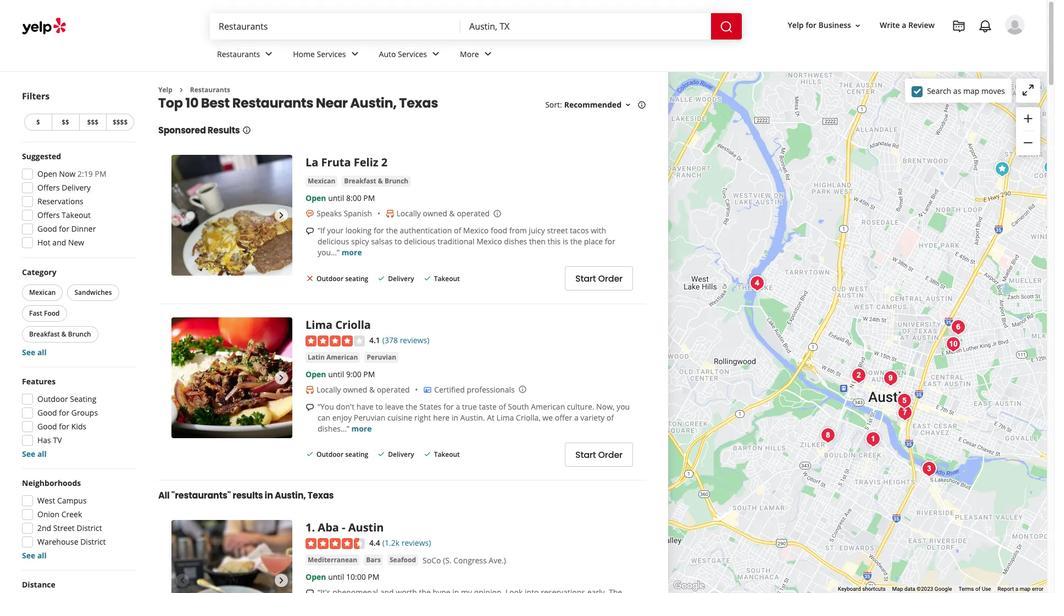 Task type: describe. For each thing, give the bounding box(es) containing it.
0 vertical spatial district
[[77, 523, 102, 534]]

16 chevron down v2 image for yelp for business
[[854, 21, 863, 30]]

austin
[[348, 521, 384, 536]]

lima criolla link
[[306, 318, 371, 333]]

outdoor seating for criolla
[[317, 451, 369, 460]]

reservations
[[37, 196, 83, 207]]

16 checkmark v2 image
[[377, 450, 386, 459]]

24 chevron down v2 image for auto services
[[429, 48, 443, 61]]

seafood button
[[388, 555, 418, 566]]

shortcuts
[[863, 587, 886, 593]]

0 horizontal spatial breakfast & brunch button
[[22, 327, 98, 343]]

16 speaks spanish v2 image
[[306, 210, 315, 218]]

hot
[[37, 238, 50, 248]]

operated for left 16 locally owned v2 image
[[377, 385, 410, 395]]

review
[[909, 20, 935, 30]]

open for open until 8:00 pm
[[306, 193, 326, 204]]

for up 'good for kids'
[[59, 408, 69, 418]]

0 horizontal spatial lima criolla image
[[172, 318, 293, 439]]

1 vertical spatial district
[[80, 537, 106, 548]]

& up traditional
[[450, 209, 455, 219]]

seating
[[70, 394, 96, 405]]

good for kids
[[37, 422, 86, 432]]

owned for 16 locally owned v2 image to the top
[[423, 209, 448, 219]]

for down offers takeout
[[59, 224, 69, 234]]

0 vertical spatial mexico
[[463, 226, 489, 236]]

of left use
[[976, 587, 981, 593]]

open until 8:00 pm
[[306, 193, 375, 204]]

-
[[342, 521, 346, 536]]

can
[[318, 413, 331, 423]]

street
[[547, 226, 568, 236]]

onion
[[37, 510, 59, 520]]

0 horizontal spatial austin,
[[275, 490, 306, 503]]

for up salsas
[[374, 226, 384, 236]]

error
[[1033, 587, 1044, 593]]

1 delicious from the left
[[318, 237, 349, 247]]

1 vertical spatial the
[[571, 237, 582, 247]]

leave
[[385, 402, 404, 412]]

keyboard shortcuts
[[838, 587, 886, 593]]

$$$ button
[[79, 114, 106, 131]]

good for dinner
[[37, 224, 96, 234]]

1 horizontal spatial la fruta feliz 2 image
[[1041, 156, 1056, 178]]

start for lima criolla
[[576, 449, 596, 462]]

(s.
[[443, 556, 452, 566]]

top 10 best restaurants near austin, texas
[[158, 94, 438, 112]]

0 vertical spatial breakfast & brunch button
[[342, 176, 411, 187]]

terms of use
[[959, 587, 992, 593]]

see all button for outdoor seating
[[22, 449, 47, 460]]

until for criolla
[[328, 370, 344, 380]]

dinner
[[71, 224, 96, 234]]

business
[[819, 20, 852, 30]]

none field near
[[470, 20, 703, 32]]

slideshow element for la
[[172, 155, 293, 276]]

salty sow image
[[948, 316, 970, 338]]

at
[[487, 413, 495, 423]]

business categories element
[[208, 40, 1026, 71]]

kids
[[71, 422, 86, 432]]

0 horizontal spatial aba - austin image
[[172, 521, 293, 594]]

soco
[[423, 556, 441, 566]]

all for outdoor seating
[[37, 449, 47, 460]]

certified
[[434, 385, 465, 395]]

1 vertical spatial breakfast
[[29, 330, 60, 339]]

peruvian link
[[365, 353, 399, 364]]

& down 2
[[378, 177, 383, 186]]

all "restaurants" results in austin, texas
[[158, 490, 334, 503]]

offers for offers delivery
[[37, 183, 60, 193]]

american inside button
[[327, 353, 358, 362]]

yelp for business button
[[784, 16, 867, 35]]

place
[[584, 237, 603, 247]]

map data ©2023 google
[[893, 587, 953, 593]]

suggested
[[22, 151, 61, 162]]

16 chevron down v2 image for recommended
[[624, 101, 633, 110]]

0 vertical spatial mexican
[[308, 177, 336, 186]]

4.1
[[370, 336, 380, 346]]

sponsored results
[[158, 124, 240, 137]]

$ button
[[24, 114, 52, 131]]

fast
[[29, 309, 42, 318]]

map for moves
[[964, 86, 980, 96]]

good for good for kids
[[37, 422, 57, 432]]

odd duck image
[[817, 425, 839, 447]]

1 vertical spatial mexico
[[477, 237, 502, 247]]

google image
[[671, 580, 708, 594]]

owned for left 16 locally owned v2 image
[[343, 385, 368, 395]]

culture.
[[567, 402, 595, 412]]

locally for 16 locally owned v2 image to the top
[[397, 209, 421, 219]]

1 see all button from the top
[[22, 348, 47, 358]]

all for west campus
[[37, 551, 47, 561]]

map
[[893, 587, 904, 593]]

results
[[233, 490, 263, 503]]

mediterranean link
[[306, 555, 360, 566]]

delivery for la fruta feliz 2
[[388, 274, 414, 284]]

2 delicious from the left
[[404, 237, 436, 247]]

seating for fruta
[[345, 274, 369, 284]]

group containing suggested
[[19, 151, 136, 252]]

"if
[[318, 226, 325, 236]]

to inside "if your looking for the authentication of mexico food from juicy street tacos with delicious spicy salsas to delicious traditional mexico dishes then this is the place for you…"
[[395, 237, 402, 247]]

©2023
[[917, 587, 934, 593]]

1 vertical spatial restaurants link
[[190, 85, 230, 95]]

16 speech v2 image for la fruta feliz 2
[[306, 227, 315, 236]]

yelp for yelp for business
[[788, 20, 804, 30]]

$$ button
[[52, 114, 79, 131]]

$$$
[[87, 118, 99, 127]]

pm for open until 9:00 pm
[[364, 370, 375, 380]]

services for home services
[[317, 49, 346, 59]]

zoom in image
[[1022, 112, 1035, 125]]

states
[[420, 402, 442, 412]]

open for open until 9:00 pm
[[306, 370, 326, 380]]

24 chevron down v2 image for restaurants
[[262, 48, 276, 61]]

brunch inside breakfast & brunch link
[[385, 177, 409, 186]]

1 horizontal spatial austin,
[[350, 94, 397, 112]]

previous image for open until 9:00 pm
[[176, 372, 189, 385]]

fast food
[[29, 309, 60, 318]]

slideshow element for lima
[[172, 318, 293, 439]]

0 vertical spatial the
[[386, 226, 398, 236]]

open for open now 2:19 pm
[[37, 169, 57, 179]]

bars link
[[364, 555, 383, 566]]

offers delivery
[[37, 183, 91, 193]]

restaurants inside business categories element
[[217, 49, 260, 59]]

breakfast & brunch for the left breakfast & brunch button
[[29, 330, 91, 339]]

(1.2k reviews) link
[[383, 537, 431, 549]]

0 horizontal spatial la fruta feliz 2 image
[[172, 155, 293, 276]]

food
[[44, 309, 60, 318]]

9:00
[[346, 370, 362, 380]]

terms
[[959, 587, 975, 593]]

salsas
[[371, 237, 393, 247]]

notifications image
[[979, 20, 993, 33]]

quince lakehouse image
[[746, 272, 768, 294]]

(1.2k reviews)
[[383, 538, 431, 549]]

operated for 16 locally owned v2 image to the top
[[457, 209, 490, 219]]

a down culture.
[[575, 413, 579, 423]]

0 horizontal spatial 16 locally owned v2 image
[[306, 386, 315, 395]]

outdoor inside group
[[37, 394, 68, 405]]

2:19
[[78, 169, 93, 179]]

.
[[312, 521, 315, 536]]

of inside "if your looking for the authentication of mexico food from juicy street tacos with delicious spicy salsas to delicious traditional mexico dishes then this is the place for you…"
[[454, 226, 461, 236]]

outdoor seating for fruta
[[317, 274, 369, 284]]

mexican button inside group
[[22, 285, 63, 301]]

home services
[[293, 49, 346, 59]]

zoom out image
[[1022, 136, 1035, 150]]

qi austin image
[[848, 365, 870, 387]]

tacos
[[570, 226, 589, 236]]

sandwiches button
[[67, 285, 119, 301]]

map region
[[635, 5, 1056, 594]]

16 info v2 image
[[242, 126, 251, 135]]

your
[[327, 226, 344, 236]]

is
[[563, 237, 569, 247]]

features
[[22, 377, 56, 387]]

4.1 star rating image
[[306, 336, 365, 347]]

outdoor seating
[[37, 394, 96, 405]]

& up have
[[369, 385, 375, 395]]

next image for open until 8:00 pm
[[275, 209, 288, 222]]

"restaurants"
[[171, 490, 231, 503]]

projects image
[[953, 20, 966, 33]]

1 all from the top
[[37, 348, 47, 358]]

aba
[[318, 521, 339, 536]]

auto services
[[379, 49, 427, 59]]

from
[[510, 226, 527, 236]]

you…"
[[318, 248, 340, 258]]

user actions element
[[780, 14, 1041, 81]]

good for good for groups
[[37, 408, 57, 418]]

now
[[59, 169, 76, 179]]

report a map error
[[998, 587, 1044, 593]]

search
[[928, 86, 952, 96]]

speaks spanish
[[317, 209, 372, 219]]

keyboard shortcuts button
[[838, 586, 886, 594]]

1 vertical spatial mexican
[[29, 288, 56, 297]]

16 chevron right v2 image
[[177, 86, 186, 94]]

moves
[[982, 86, 1006, 96]]

breakfast & brunch link
[[342, 176, 411, 187]]

Near text field
[[470, 20, 703, 32]]

outdoor for la
[[317, 274, 344, 284]]

search image
[[720, 20, 734, 33]]

restaurants up 16 info v2 icon
[[232, 94, 314, 112]]

good for good for dinner
[[37, 224, 57, 234]]

and
[[52, 238, 66, 248]]

pm for open now 2:19 pm
[[95, 169, 106, 179]]

with
[[591, 226, 607, 236]]

latin american link
[[306, 353, 360, 364]]

google
[[935, 587, 953, 593]]

0 horizontal spatial in
[[265, 490, 273, 503]]

group containing features
[[19, 377, 136, 460]]

mediterranean
[[308, 556, 358, 565]]

0 vertical spatial mexican button
[[306, 176, 338, 187]]

0 vertical spatial lima
[[306, 318, 333, 333]]



Task type: locate. For each thing, give the bounding box(es) containing it.
start order link down variety
[[565, 443, 633, 467]]

see up the features
[[22, 348, 35, 358]]

1 horizontal spatial brunch
[[385, 177, 409, 186]]

open down mediterranean "button"
[[306, 572, 326, 583]]

breakfast & brunch inside breakfast & brunch link
[[344, 177, 409, 186]]

0 vertical spatial previous image
[[176, 372, 189, 385]]

1 vertical spatial offers
[[37, 210, 60, 221]]

1 vertical spatial in
[[265, 490, 273, 503]]

owned
[[423, 209, 448, 219], [343, 385, 368, 395]]

2 vertical spatial see all button
[[22, 551, 47, 561]]

district down creek at left
[[77, 523, 102, 534]]

0 vertical spatial more
[[342, 248, 362, 258]]

1 next image from the top
[[275, 209, 288, 222]]

3 good from the top
[[37, 422, 57, 432]]

1 horizontal spatial mexican button
[[306, 176, 338, 187]]

reviews) for (1.2k reviews)
[[402, 538, 431, 549]]

16 info v2 image
[[638, 101, 647, 110]]

Find text field
[[219, 20, 452, 32]]

0 vertical spatial 16 locally owned v2 image
[[386, 210, 395, 218]]

the inside "you don't have to leave the states for a true taste of south american culture. now, you can enjoy peruvian cuisine right here in austin. at lima criolla, we offer a variety of dishes…"
[[406, 402, 418, 412]]

services for auto services
[[398, 49, 427, 59]]

reviews)
[[400, 336, 430, 346], [402, 538, 431, 549]]

lima criolla image
[[992, 158, 1014, 180], [172, 318, 293, 439]]

a right report
[[1016, 587, 1019, 593]]

we
[[543, 413, 553, 423]]

la
[[306, 155, 319, 170]]

category
[[22, 267, 56, 278]]

1 vertical spatial yelp
[[158, 85, 173, 95]]

0 horizontal spatial american
[[327, 353, 358, 362]]

16 speech v2 image left the "you
[[306, 404, 315, 412]]

0 horizontal spatial owned
[[343, 385, 368, 395]]

1 vertical spatial breakfast & brunch
[[29, 330, 91, 339]]

2 vertical spatial until
[[328, 572, 344, 583]]

1 vertical spatial locally owned & operated
[[317, 385, 410, 395]]

0 horizontal spatial 16 chevron down v2 image
[[624, 101, 633, 110]]

none field find
[[219, 20, 452, 32]]

1 horizontal spatial texas
[[399, 94, 438, 112]]

pm for open until 10:00 pm
[[368, 572, 380, 583]]

locally owned & operated
[[397, 209, 490, 219], [317, 385, 410, 395]]

1 vertical spatial lima criolla image
[[172, 318, 293, 439]]

0 vertical spatial outdoor seating
[[317, 274, 369, 284]]

in right here
[[452, 413, 459, 423]]

start order for lima criolla
[[576, 449, 623, 462]]

offer
[[555, 413, 573, 423]]

16 speech v2 image
[[306, 227, 315, 236], [306, 404, 315, 412], [306, 589, 315, 594]]

0 vertical spatial american
[[327, 353, 358, 362]]

see all down has at bottom
[[22, 449, 47, 460]]

24 chevron down v2 image inside home services link
[[348, 48, 362, 61]]

0 vertical spatial texas
[[399, 94, 438, 112]]

1 vertical spatial slideshow element
[[172, 318, 293, 439]]

takeout inside group
[[62, 210, 91, 221]]

none field up business categories element
[[470, 20, 703, 32]]

see for west
[[22, 551, 35, 561]]

slideshow element
[[172, 155, 293, 276], [172, 318, 293, 439], [172, 521, 293, 594]]

1 vertical spatial see all
[[22, 449, 47, 460]]

1 seating from the top
[[345, 274, 369, 284]]

the
[[386, 226, 398, 236], [571, 237, 582, 247], [406, 402, 418, 412]]

la fruta feliz 2
[[306, 155, 388, 170]]

until down mediterranean "button"
[[328, 572, 344, 583]]

see all down warehouse
[[22, 551, 47, 561]]

locally owned & operated for 16 locally owned v2 image to the top
[[397, 209, 490, 219]]

new
[[68, 238, 84, 248]]

0 vertical spatial breakfast & brunch
[[344, 177, 409, 186]]

next image for open until 10:00 pm
[[275, 575, 288, 588]]

2 see all from the top
[[22, 449, 47, 460]]

good up hot
[[37, 224, 57, 234]]

in inside "you don't have to leave the states for a true taste of south american culture. now, you can enjoy peruvian cuisine right here in austin. at lima criolla, we offer a variety of dishes…"
[[452, 413, 459, 423]]

2 good from the top
[[37, 408, 57, 418]]

16 locally owned v2 image
[[386, 210, 395, 218], [306, 386, 315, 395]]

delivery right 16 checkmark v2 image
[[388, 451, 414, 460]]

la plancha image
[[943, 334, 965, 355]]

0 vertical spatial all
[[37, 348, 47, 358]]

1 vertical spatial locally
[[317, 385, 341, 395]]

breakfast & brunch button down 2
[[342, 176, 411, 187]]

2 24 chevron down v2 image from the left
[[482, 48, 495, 61]]

group containing category
[[20, 267, 136, 359]]

see all for outdoor
[[22, 449, 47, 460]]

locally for left 16 locally owned v2 image
[[317, 385, 341, 395]]

terms of use link
[[959, 587, 992, 593]]

24 chevron down v2 image
[[348, 48, 362, 61], [429, 48, 443, 61]]

for up here
[[444, 402, 454, 412]]

peruvian inside "you don't have to leave the states for a true taste of south american culture. now, you can enjoy peruvian cuisine right here in austin. at lima criolla, we offer a variety of dishes…"
[[354, 413, 386, 423]]

0 vertical spatial restaurants link
[[208, 40, 284, 71]]

24 chevron down v2 image right "more"
[[482, 48, 495, 61]]

16 certified professionals v2 image
[[423, 386, 432, 395]]

delivery
[[62, 183, 91, 193], [388, 274, 414, 284], [388, 451, 414, 460]]

filters
[[22, 90, 50, 102]]

3 see all button from the top
[[22, 551, 47, 561]]

la fruta feliz 2 link
[[306, 155, 388, 170]]

a
[[903, 20, 907, 30], [456, 402, 460, 412], [575, 413, 579, 423], [1016, 587, 1019, 593]]

latin american
[[308, 353, 358, 362]]

2 services from the left
[[398, 49, 427, 59]]

start down place
[[576, 273, 596, 285]]

for down good for groups
[[59, 422, 69, 432]]

texas down auto services link
[[399, 94, 438, 112]]

2 vertical spatial 16 speech v2 image
[[306, 589, 315, 594]]

2 start order link from the top
[[565, 443, 633, 467]]

austin, right 'near'
[[350, 94, 397, 112]]

1 vertical spatial order
[[599, 449, 623, 462]]

until down latin american button
[[328, 370, 344, 380]]

3 see from the top
[[22, 551, 35, 561]]

0 vertical spatial aba - austin image
[[862, 429, 884, 451]]

taste
[[479, 402, 497, 412]]

order for lima criolla
[[599, 449, 623, 462]]

district down 2nd street district
[[80, 537, 106, 548]]

moonshine patio bar & grill image
[[894, 390, 916, 412]]

0 vertical spatial start
[[576, 273, 596, 285]]

0 horizontal spatial mexican
[[29, 288, 56, 297]]

0 horizontal spatial to
[[376, 402, 383, 412]]

2 vertical spatial delivery
[[388, 451, 414, 460]]

you
[[617, 402, 630, 412]]

0 vertical spatial order
[[599, 273, 623, 285]]

congress
[[454, 556, 487, 566]]

0 horizontal spatial 24 chevron down v2 image
[[348, 48, 362, 61]]

a right 'write'
[[903, 20, 907, 30]]

all down has at bottom
[[37, 449, 47, 460]]

speaks
[[317, 209, 342, 219]]

pm for open until 8:00 pm
[[364, 193, 375, 204]]

reviews) for (378 reviews)
[[400, 336, 430, 346]]

previous image
[[176, 372, 189, 385], [176, 575, 189, 588]]

0 vertical spatial delivery
[[62, 183, 91, 193]]

outdoor up good for groups
[[37, 394, 68, 405]]

more for criolla
[[352, 424, 372, 434]]

see up distance
[[22, 551, 35, 561]]

see for outdoor
[[22, 449, 35, 460]]

of up traditional
[[454, 226, 461, 236]]

1 horizontal spatial lima criolla image
[[992, 158, 1014, 180]]

more for fruta
[[342, 248, 362, 258]]

operated up "if your looking for the authentication of mexico food from juicy street tacos with delicious spicy salsas to delicious traditional mexico dishes then this is the place for you…"
[[457, 209, 490, 219]]

see all button up the features
[[22, 348, 47, 358]]

0 vertical spatial until
[[328, 193, 344, 204]]

outdoor for lima
[[317, 451, 344, 460]]

outdoor seating down dishes…"
[[317, 451, 369, 460]]

top
[[158, 94, 183, 112]]

10
[[185, 94, 199, 112]]

16 chevron down v2 image inside recommended popup button
[[624, 101, 633, 110]]

1 horizontal spatial mexican
[[308, 177, 336, 186]]

1 24 chevron down v2 image from the left
[[262, 48, 276, 61]]

open now 2:19 pm
[[37, 169, 106, 179]]

for inside button
[[806, 20, 817, 30]]

1 horizontal spatial operated
[[457, 209, 490, 219]]

good up 'good for kids'
[[37, 408, 57, 418]]

mexican
[[308, 177, 336, 186], [29, 288, 56, 297]]

1 see all from the top
[[22, 348, 47, 358]]

0 horizontal spatial brunch
[[68, 330, 91, 339]]

start order for la fruta feliz 2
[[576, 273, 623, 285]]

outdoor right 16 close v2 image
[[317, 274, 344, 284]]

0 vertical spatial good
[[37, 224, 57, 234]]

yelp left business
[[788, 20, 804, 30]]

for inside "you don't have to leave the states for a true taste of south american culture. now, you can enjoy peruvian cuisine right here in austin. at lima criolla, we offer a variety of dishes…"
[[444, 402, 454, 412]]

yelp inside button
[[788, 20, 804, 30]]

24 chevron down v2 image inside more link
[[482, 48, 495, 61]]

see all for west
[[22, 551, 47, 561]]

good up has tv
[[37, 422, 57, 432]]

start order down place
[[576, 273, 623, 285]]

mexican button down "la"
[[306, 176, 338, 187]]

2 next image from the top
[[275, 575, 288, 588]]

higher ground image
[[880, 368, 902, 390]]

2 slideshow element from the top
[[172, 318, 293, 439]]

2nd
[[37, 523, 51, 534]]

more down have
[[352, 424, 372, 434]]

1 start order link from the top
[[565, 267, 633, 291]]

open down latin
[[306, 370, 326, 380]]

16 chevron down v2 image inside yelp for business button
[[854, 21, 863, 30]]

0 vertical spatial 16 chevron down v2 image
[[854, 21, 863, 30]]

open inside group
[[37, 169, 57, 179]]

variety
[[581, 413, 605, 423]]

breakfast & brunch inside group
[[29, 330, 91, 339]]

peruvian down have
[[354, 413, 386, 423]]

takeout up the dinner
[[62, 210, 91, 221]]

1 vertical spatial austin,
[[275, 490, 306, 503]]

in right results
[[265, 490, 273, 503]]

1 none field from the left
[[219, 20, 452, 32]]

feliz
[[354, 155, 379, 170]]

map for error
[[1020, 587, 1031, 593]]

2 24 chevron down v2 image from the left
[[429, 48, 443, 61]]

expand map image
[[1022, 84, 1035, 97]]

0 vertical spatial see all button
[[22, 348, 47, 358]]

brunch inside group
[[68, 330, 91, 339]]

cuisine
[[388, 413, 413, 423]]

start order down variety
[[576, 449, 623, 462]]

neighborhoods
[[22, 478, 81, 489]]

1618 asian fusion image
[[919, 458, 941, 480]]

takeout for la fruta feliz 2
[[434, 274, 460, 284]]

latin
[[308, 353, 325, 362]]

jeremy m. image
[[1006, 15, 1026, 35]]

0 vertical spatial takeout
[[62, 210, 91, 221]]

1 vertical spatial aba - austin image
[[172, 521, 293, 594]]

reviews) up seafood at bottom left
[[402, 538, 431, 549]]

0 vertical spatial start order link
[[565, 267, 633, 291]]

3 all from the top
[[37, 551, 47, 561]]

write a review
[[880, 20, 935, 30]]

"you don't have to leave the states for a true taste of south american culture. now, you can enjoy peruvian cuisine right here in austin. at lima criolla, we offer a variety of dishes…"
[[318, 402, 630, 434]]

16 chevron down v2 image right business
[[854, 21, 863, 30]]

breakfast & brunch for the topmost breakfast & brunch button
[[344, 177, 409, 186]]

24 chevron down v2 image inside auto services link
[[429, 48, 443, 61]]

yelp for yelp link
[[158, 85, 173, 95]]

breakfast down fast food button
[[29, 330, 60, 339]]

1 order from the top
[[599, 273, 623, 285]]

takeout for lima criolla
[[434, 451, 460, 460]]

home
[[293, 49, 315, 59]]

$$$$
[[113, 118, 128, 127]]

next image
[[275, 209, 288, 222], [275, 575, 288, 588]]

recommended button
[[565, 100, 633, 110]]

1 vertical spatial seating
[[345, 451, 369, 460]]

yelp
[[788, 20, 804, 30], [158, 85, 173, 95]]

group containing neighborhoods
[[19, 478, 136, 562]]

2 outdoor seating from the top
[[317, 451, 369, 460]]

1 vertical spatial until
[[328, 370, 344, 380]]

1 24 chevron down v2 image from the left
[[348, 48, 362, 61]]

delivery down open now 2:19 pm
[[62, 183, 91, 193]]

a left true
[[456, 402, 460, 412]]

to right salsas
[[395, 237, 402, 247]]

pm down bars button
[[368, 572, 380, 583]]

auto
[[379, 49, 396, 59]]

(378
[[383, 336, 398, 346]]

brunch down "sandwiches" button on the left of page
[[68, 330, 91, 339]]

street
[[53, 523, 75, 534]]

group
[[1017, 107, 1041, 156], [19, 151, 136, 252], [20, 267, 136, 359], [19, 377, 136, 460], [19, 478, 136, 562]]

operated up "leave"
[[377, 385, 410, 395]]

locally owned & operated up authentication at the top
[[397, 209, 490, 219]]

breakfast & brunch down 2
[[344, 177, 409, 186]]

more
[[460, 49, 479, 59]]

1 horizontal spatial 24 chevron down v2 image
[[429, 48, 443, 61]]

pm right 8:00
[[364, 193, 375, 204]]

1 vertical spatial 16 locally owned v2 image
[[306, 386, 315, 395]]

1 vertical spatial texas
[[308, 490, 334, 503]]

1 outdoor seating from the top
[[317, 274, 369, 284]]

creek
[[61, 510, 82, 520]]

aba - austin image
[[862, 429, 884, 451], [172, 521, 293, 594]]

la fruta feliz 2 image
[[172, 155, 293, 276], [1041, 156, 1056, 178]]

open
[[37, 169, 57, 179], [306, 193, 326, 204], [306, 370, 326, 380], [306, 572, 326, 583]]

order down place
[[599, 273, 623, 285]]

1 see from the top
[[22, 348, 35, 358]]

16 locally owned v2 image down latin
[[306, 386, 315, 395]]

open until 10:00 pm
[[306, 572, 380, 583]]

3 see all from the top
[[22, 551, 47, 561]]

2 none field from the left
[[470, 20, 703, 32]]

1 vertical spatial owned
[[343, 385, 368, 395]]

order down variety
[[599, 449, 623, 462]]

24 chevron down v2 image left auto
[[348, 48, 362, 61]]

1 vertical spatial start order link
[[565, 443, 633, 467]]

for left business
[[806, 20, 817, 30]]

outdoor seating
[[317, 274, 369, 284], [317, 451, 369, 460]]

criolla
[[336, 318, 371, 333]]

1 previous image from the top
[[176, 372, 189, 385]]

breakfast & brunch button down food
[[22, 327, 98, 343]]

2 start order from the top
[[576, 449, 623, 462]]

keyboard
[[838, 587, 861, 593]]

delivery inside group
[[62, 183, 91, 193]]

yelp link
[[158, 85, 173, 95]]

1 horizontal spatial to
[[395, 237, 402, 247]]

0 vertical spatial yelp
[[788, 20, 804, 30]]

24 chevron down v2 image right auto services
[[429, 48, 443, 61]]

owned up authentication at the top
[[423, 209, 448, 219]]

mexican button
[[306, 176, 338, 187], [22, 285, 63, 301]]

None field
[[219, 20, 452, 32], [470, 20, 703, 32]]

see all up the features
[[22, 348, 47, 358]]

of right taste
[[499, 402, 506, 412]]

offers for offers takeout
[[37, 210, 60, 221]]

mexican down "la"
[[308, 177, 336, 186]]

delivery for lima criolla
[[388, 451, 414, 460]]

map right as
[[964, 86, 980, 96]]

16 chevron down v2 image
[[854, 21, 863, 30], [624, 101, 633, 110]]

criolla,
[[516, 413, 541, 423]]

restaurants
[[217, 49, 260, 59], [190, 85, 230, 95], [232, 94, 314, 112]]

pm
[[95, 169, 106, 179], [364, 193, 375, 204], [364, 370, 375, 380], [368, 572, 380, 583]]

2 vertical spatial see all
[[22, 551, 47, 561]]

locally up the "you
[[317, 385, 341, 395]]

1 vertical spatial previous image
[[176, 575, 189, 588]]

results
[[208, 124, 240, 137]]

until for fruta
[[328, 193, 344, 204]]

pm inside group
[[95, 169, 106, 179]]

0 vertical spatial austin,
[[350, 94, 397, 112]]

all
[[158, 490, 170, 503]]

report
[[998, 587, 1015, 593]]

1 16 speech v2 image from the top
[[306, 227, 315, 236]]

16 speech v2 image left "if
[[306, 227, 315, 236]]

& inside group
[[61, 330, 66, 339]]

delicious down authentication at the top
[[404, 237, 436, 247]]

services right the home
[[317, 49, 346, 59]]

1 start from the top
[[576, 273, 596, 285]]

0 vertical spatial seating
[[345, 274, 369, 284]]

3 until from the top
[[328, 572, 344, 583]]

district
[[77, 523, 102, 534], [80, 537, 106, 548]]

see all button for west campus
[[22, 551, 47, 561]]

1 horizontal spatial breakfast & brunch
[[344, 177, 409, 186]]

info icon image
[[493, 209, 502, 218], [493, 209, 502, 218], [518, 386, 527, 394], [518, 386, 527, 394]]

mexico up traditional
[[463, 226, 489, 236]]

report a map error link
[[998, 587, 1044, 593]]

0 vertical spatial breakfast
[[344, 177, 376, 186]]

2 all from the top
[[37, 449, 47, 460]]

more link for criolla
[[352, 424, 372, 434]]

1 vertical spatial brunch
[[68, 330, 91, 339]]

start order link down place
[[565, 267, 633, 291]]

0 horizontal spatial the
[[386, 226, 398, 236]]

juicy
[[529, 226, 545, 236]]

0 horizontal spatial none field
[[219, 20, 452, 32]]

have
[[357, 402, 374, 412]]

open for open until 10:00 pm
[[306, 572, 326, 583]]

3 16 speech v2 image from the top
[[306, 589, 315, 594]]

yelp for business
[[788, 20, 852, 30]]

None search field
[[210, 13, 745, 40]]

0 horizontal spatial 24 chevron down v2 image
[[262, 48, 276, 61]]

start order
[[576, 273, 623, 285], [576, 449, 623, 462]]

1 horizontal spatial american
[[531, 402, 565, 412]]

1 vertical spatial lima
[[497, 413, 514, 423]]

locally owned & operated for left 16 locally owned v2 image
[[317, 385, 410, 395]]

to inside "you don't have to leave the states for a true taste of south american culture. now, you can enjoy peruvian cuisine right here in austin. at lima criolla, we offer a variety of dishes…"
[[376, 402, 383, 412]]

more link
[[451, 40, 504, 71]]

texas up .
[[308, 490, 334, 503]]

4.4 star rating image
[[306, 539, 365, 550]]

2 see from the top
[[22, 449, 35, 460]]

peruvian down 4.1
[[367, 353, 397, 362]]

peruvian inside button
[[367, 353, 397, 362]]

good for groups
[[37, 408, 98, 418]]

1 horizontal spatial the
[[406, 402, 418, 412]]

austin, up 1
[[275, 490, 306, 503]]

hot and new
[[37, 238, 84, 248]]

more link for fruta
[[342, 248, 362, 258]]

10:00
[[346, 572, 366, 583]]

1 horizontal spatial 16 chevron down v2 image
[[854, 21, 863, 30]]

mexico down the food
[[477, 237, 502, 247]]

breakfast up 8:00
[[344, 177, 376, 186]]

brunch down 2
[[385, 177, 409, 186]]

see all button down has at bottom
[[22, 449, 47, 460]]

home services link
[[284, 40, 370, 71]]

owned down 9:00
[[343, 385, 368, 395]]

1 offers from the top
[[37, 183, 60, 193]]

1 vertical spatial mexican button
[[22, 285, 63, 301]]

bars button
[[364, 555, 383, 566]]

more link down spicy
[[342, 248, 362, 258]]

ave.)
[[489, 556, 506, 566]]

american
[[327, 353, 358, 362], [531, 402, 565, 412]]

2 start from the top
[[576, 449, 596, 462]]

1 horizontal spatial aba - austin image
[[862, 429, 884, 451]]

1 start order from the top
[[576, 273, 623, 285]]

previous image
[[176, 209, 189, 222]]

food
[[491, 226, 508, 236]]

24 chevron down v2 image for more
[[482, 48, 495, 61]]

lima inside "you don't have to leave the states for a true taste of south american culture. now, you can enjoy peruvian cuisine right here in austin. at lima criolla, we offer a variety of dishes…"
[[497, 413, 514, 423]]

0 vertical spatial lima criolla image
[[992, 158, 1014, 180]]

offers up reservations
[[37, 183, 60, 193]]

(1.2k
[[383, 538, 400, 549]]

restaurants up best in the top of the page
[[217, 49, 260, 59]]

american up "we"
[[531, 402, 565, 412]]

locally owned & operated up have
[[317, 385, 410, 395]]

see all button down warehouse
[[22, 551, 47, 561]]

order for la fruta feliz 2
[[599, 273, 623, 285]]

24 chevron down v2 image for home services
[[348, 48, 362, 61]]

1 horizontal spatial breakfast
[[344, 177, 376, 186]]

1 slideshow element from the top
[[172, 155, 293, 276]]

1 vertical spatial good
[[37, 408, 57, 418]]

1 services from the left
[[317, 49, 346, 59]]

breakfast & brunch down food
[[29, 330, 91, 339]]

0 vertical spatial see
[[22, 348, 35, 358]]

2 see all button from the top
[[22, 449, 47, 460]]

16 close v2 image
[[306, 274, 315, 283]]

for down with
[[605, 237, 616, 247]]

0 vertical spatial more link
[[342, 248, 362, 258]]

24 chevron down v2 image
[[262, 48, 276, 61], [482, 48, 495, 61]]

2 vertical spatial slideshow element
[[172, 521, 293, 594]]

2 previous image from the top
[[176, 575, 189, 588]]

1 vertical spatial to
[[376, 402, 383, 412]]

yelp left 16 chevron right v2 icon
[[158, 85, 173, 95]]

0 horizontal spatial breakfast & brunch
[[29, 330, 91, 339]]

16 speech v2 image for lima criolla
[[306, 404, 315, 412]]

start order link for la fruta feliz 2
[[565, 267, 633, 291]]

0 horizontal spatial mexican button
[[22, 285, 63, 301]]

1 until from the top
[[328, 193, 344, 204]]

takeout down here
[[434, 451, 460, 460]]

of down now,
[[607, 413, 614, 423]]

seating down spicy
[[345, 274, 369, 284]]

1 vertical spatial more
[[352, 424, 372, 434]]

1 vertical spatial map
[[1020, 587, 1031, 593]]

pm right 9:00
[[364, 370, 375, 380]]

2 until from the top
[[328, 370, 344, 380]]

services
[[317, 49, 346, 59], [398, 49, 427, 59]]

peruvian button
[[365, 353, 399, 364]]

anthem image
[[894, 402, 916, 424]]

authentication
[[400, 226, 452, 236]]

3 slideshow element from the top
[[172, 521, 293, 594]]

2 horizontal spatial the
[[571, 237, 582, 247]]

1 good from the top
[[37, 224, 57, 234]]

until
[[328, 193, 344, 204], [328, 370, 344, 380], [328, 572, 344, 583]]

previous image for open until 10:00 pm
[[176, 575, 189, 588]]

1 horizontal spatial map
[[1020, 587, 1031, 593]]

american inside "you don't have to leave the states for a true taste of south american culture. now, you can enjoy peruvian cuisine right here in austin. at lima criolla, we offer a variety of dishes…"
[[531, 402, 565, 412]]

restaurants right 16 chevron right v2 icon
[[190, 85, 230, 95]]

has
[[37, 436, 51, 446]]

16 checkmark v2 image
[[377, 274, 386, 283], [423, 274, 432, 283], [306, 450, 315, 459], [423, 450, 432, 459]]

2 order from the top
[[599, 449, 623, 462]]

2 seating from the top
[[345, 451, 369, 460]]

seating for criolla
[[345, 451, 369, 460]]

start for la fruta feliz 2
[[576, 273, 596, 285]]

campus
[[57, 496, 87, 506]]

2 16 speech v2 image from the top
[[306, 404, 315, 412]]

2 offers from the top
[[37, 210, 60, 221]]

1 horizontal spatial in
[[452, 413, 459, 423]]

start order link for lima criolla
[[565, 443, 633, 467]]

0 horizontal spatial texas
[[308, 490, 334, 503]]

next image
[[275, 372, 288, 385]]

1 vertical spatial start
[[576, 449, 596, 462]]

best
[[201, 94, 230, 112]]

more
[[342, 248, 362, 258], [352, 424, 372, 434]]



Task type: vqa. For each thing, say whether or not it's contained in the screenshot.
the bottom menu
no



